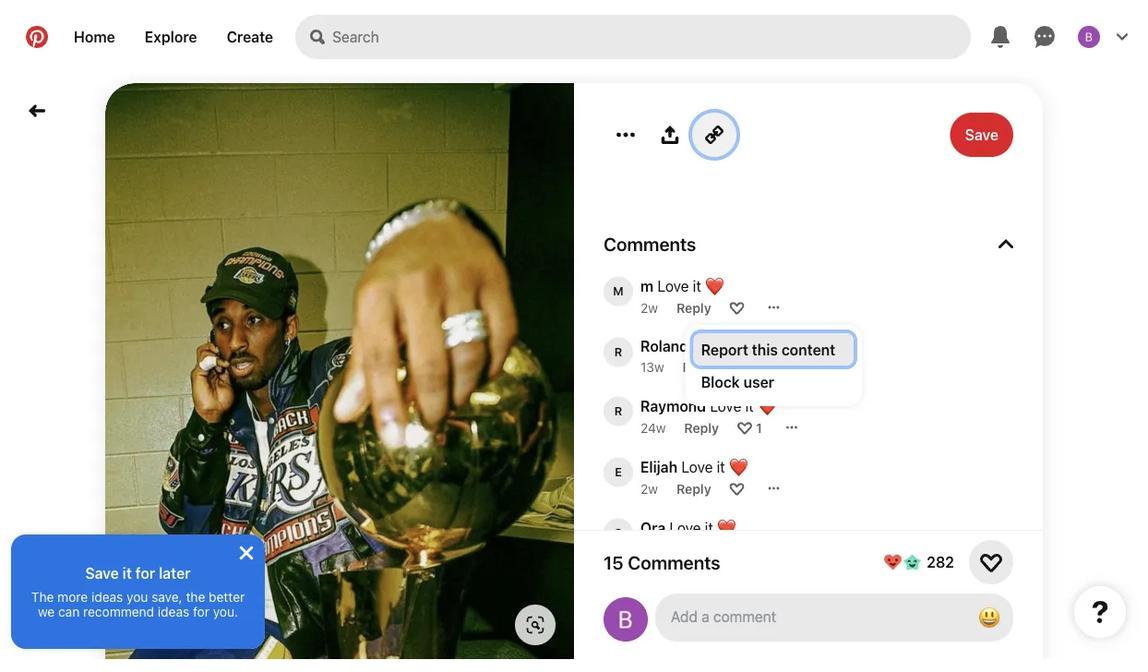 Task type: vqa. For each thing, say whether or not it's contained in the screenshot.
top Ayyyy
no



Task type: describe. For each thing, give the bounding box(es) containing it.
elijah love it ❤️
[[641, 458, 744, 476]]

click to shop image
[[526, 616, 545, 634]]

love for elijah
[[682, 458, 713, 476]]

this
[[752, 341, 778, 358]]

user
[[744, 373, 775, 391]]

reply down the love it ❤️
[[677, 603, 712, 618]]

0 horizontal spatial ideas
[[91, 589, 123, 604]]

we
[[38, 604, 55, 620]]

raymond
[[641, 397, 707, 415]]

bob builder image
[[1079, 26, 1101, 48]]

❤️ for m love it ❤️
[[706, 277, 720, 295]]

❤️ for ora love it ❤️
[[718, 519, 732, 537]]

content
[[782, 341, 836, 358]]

cj
[[641, 641, 660, 658]]

rolando
[[641, 338, 698, 355]]

ora love it ❤️
[[641, 519, 732, 537]]

s image
[[604, 580, 634, 609]]

create link
[[212, 15, 288, 59]]

the
[[31, 589, 54, 604]]

m
[[641, 277, 654, 295]]

Search text field
[[333, 15, 972, 59]]

it right jr/jaron
[[886, 641, 895, 658]]

you
[[127, 589, 148, 604]]

explore link
[[130, 15, 212, 59]]

it down user at the bottom of the page
[[746, 397, 754, 415]]

you.
[[213, 604, 238, 620]]

reply button for rolando
[[683, 359, 718, 374]]

reply button for elijah
[[677, 481, 712, 496]]

report this content menu item
[[694, 333, 854, 366]]

react image for it
[[738, 420, 753, 435]]

ray
[[742, 641, 771, 658]]

elijah
[[641, 458, 678, 476]]

save,
[[152, 589, 183, 604]]

home
[[74, 28, 115, 46]]

reply for elijah
[[677, 481, 712, 496]]

1
[[756, 420, 763, 435]]

15 comments
[[604, 552, 721, 573]]

2w for elijah
[[641, 481, 658, 496]]

explore
[[145, 28, 197, 46]]

1 horizontal spatial ideas
[[158, 604, 190, 620]]

1 horizontal spatial for
[[193, 604, 210, 620]]

report this content
[[702, 341, 836, 358]]

cle
[[663, 641, 691, 658]]

react image for photo
[[736, 359, 751, 374]]

1 vertical spatial comments
[[628, 552, 721, 573]]

elijah link
[[641, 458, 678, 476]]

love down the 15 comments
[[653, 580, 684, 598]]

2w for m
[[641, 300, 658, 315]]

great
[[702, 338, 737, 355]]

home link
[[59, 15, 130, 59]]

rip
[[783, 338, 801, 355]]

love right jr/jaron
[[851, 641, 882, 658]]

better
[[209, 589, 245, 604]]

photo
[[740, 338, 779, 355]]

m love it ❤️
[[641, 277, 720, 295]]

❤️ for raymond love it ❤️
[[758, 397, 773, 415]]

it right ora
[[705, 519, 714, 537]]

recommend
[[83, 604, 154, 620]]

save for save
[[966, 126, 999, 144]]

reply button for raymond
[[685, 420, 720, 435]]



Task type: locate. For each thing, give the bounding box(es) containing it.
love right elijah
[[682, 458, 713, 476]]

15
[[604, 552, 624, 573]]

0 vertical spatial react image
[[736, 359, 751, 374]]

24w
[[641, 420, 666, 435]]

reply for ora
[[675, 542, 710, 557]]

love for ora
[[670, 519, 701, 537]]

it
[[693, 277, 702, 295], [746, 397, 754, 415], [717, 458, 726, 476], [705, 519, 714, 537], [123, 564, 132, 582], [688, 580, 696, 598], [886, 641, 895, 658]]

282
[[927, 554, 955, 571]]

❤️
[[706, 277, 720, 295], [758, 397, 773, 415], [730, 458, 744, 476], [718, 519, 732, 537], [700, 580, 715, 598], [899, 641, 913, 658]]

cj cle jr /rj ray jr/jaron link
[[641, 641, 847, 658]]

raymond link
[[641, 397, 707, 415]]

react image down elijah love it ❤️
[[730, 481, 745, 496]]

3
[[755, 359, 763, 374]]

block
[[702, 373, 740, 391]]

reply down elijah love it ❤️
[[677, 481, 712, 496]]

m link
[[641, 277, 654, 295]]

elijah image
[[604, 458, 634, 487]]

for up the "you"
[[136, 564, 155, 582]]

0 horizontal spatial for
[[136, 564, 155, 582]]

save inside save it for later the more ideas you save, the better we can recommend ideas for you.
[[85, 564, 119, 582]]

cj cle jr /rj ray jr/jaron love it ❤️
[[641, 641, 913, 658]]

1 vertical spatial react image
[[738, 420, 753, 435]]

save it for later the more ideas you save, the better we can recommend ideas for you.
[[31, 564, 245, 620]]

reply button for ora
[[675, 542, 710, 557]]

legend
[[805, 338, 850, 355]]

2 vertical spatial react image
[[731, 603, 745, 618]]

2w
[[641, 300, 658, 315], [641, 481, 658, 496]]

reply button down ora love it ❤️
[[675, 542, 710, 557]]

1w
[[641, 542, 657, 557]]

😃 button
[[656, 594, 1014, 642], [972, 599, 1008, 636]]

comments
[[604, 233, 697, 254], [628, 552, 721, 573]]

Add a comment field
[[672, 608, 957, 625]]

react image
[[736, 359, 751, 374], [738, 420, 753, 435]]

m image
[[604, 277, 634, 306]]

it right elijah
[[717, 458, 726, 476]]

0 horizontal spatial save
[[85, 564, 119, 582]]

reply button down m love it ❤️
[[677, 300, 712, 315]]

ora
[[641, 519, 666, 537]]

0 vertical spatial comments
[[604, 233, 697, 254]]

react image for elijah love it ❤️
[[730, 481, 745, 496]]

3 button
[[755, 359, 763, 374]]

reply down great
[[683, 359, 718, 374]]

0 vertical spatial for
[[136, 564, 155, 582]]

1 2w from the top
[[641, 300, 658, 315]]

2w down elijah
[[641, 481, 658, 496]]

comments up the love it ❤️
[[628, 552, 721, 573]]

reply button down raymond love it ❤️
[[685, 420, 720, 435]]

react image left 1
[[738, 420, 753, 435]]

0 vertical spatial react image
[[730, 300, 745, 315]]

reply button for m
[[677, 300, 712, 315]]

love it ❤️
[[649, 580, 715, 598]]

1 horizontal spatial save
[[966, 126, 999, 144]]

react image
[[730, 300, 745, 315], [730, 481, 745, 496], [731, 603, 745, 618]]

reply button down the love it ❤️
[[677, 603, 712, 618]]

reply button down elijah love it ❤️
[[677, 481, 712, 496]]

reply down ora love it ❤️
[[675, 542, 710, 557]]

😃
[[979, 604, 1001, 630]]

comments button
[[604, 233, 1014, 254]]

6w
[[641, 603, 659, 618]]

ideas
[[91, 589, 123, 604], [158, 604, 190, 620]]

0 vertical spatial save
[[966, 126, 999, 144]]

love down the block
[[710, 397, 742, 415]]

save
[[966, 126, 999, 144], [85, 564, 119, 582]]

for left you. at the left of page
[[193, 604, 210, 620]]

/rj
[[716, 641, 739, 658]]

cj cle jr /rj ray jr/jaron image
[[604, 640, 634, 660]]

it up the "you"
[[123, 564, 132, 582]]

reply button
[[677, 300, 712, 315], [683, 359, 718, 374], [685, 420, 720, 435], [677, 481, 712, 496], [675, 542, 710, 557], [677, 603, 712, 618]]

create
[[227, 28, 273, 46]]

more
[[57, 589, 88, 604]]

1 button
[[756, 420, 763, 435]]

1 vertical spatial save
[[85, 564, 119, 582]]

expand icon image
[[999, 236, 1014, 251]]

react image up cj cle jr /rj ray jr/jaron link
[[731, 603, 745, 618]]

0 vertical spatial 2w
[[641, 300, 658, 315]]

reaction image
[[981, 551, 1003, 574]]

love right ora link
[[670, 519, 701, 537]]

love
[[658, 277, 689, 295], [710, 397, 742, 415], [682, 458, 713, 476], [670, 519, 701, 537], [653, 580, 684, 598], [851, 641, 882, 658]]

rolando image
[[604, 338, 634, 367]]

it down the 15 comments
[[688, 580, 696, 598]]

ideas left the "you"
[[91, 589, 123, 604]]

later
[[159, 564, 191, 582]]

reply for m
[[677, 300, 712, 315]]

ora image
[[604, 519, 634, 548]]

❤️ for elijah love it ❤️
[[730, 458, 744, 476]]

reply for raymond
[[685, 420, 720, 435]]

can
[[58, 604, 80, 620]]

1 vertical spatial 2w
[[641, 481, 658, 496]]

ora link
[[641, 519, 666, 537]]

reply
[[677, 300, 712, 315], [683, 359, 718, 374], [685, 420, 720, 435], [677, 481, 712, 496], [675, 542, 710, 557], [677, 603, 712, 618]]

search icon image
[[310, 30, 325, 44]]

rolando great photo rip legend
[[641, 338, 850, 355]]

2w down m link
[[641, 300, 658, 315]]

1 vertical spatial for
[[193, 604, 210, 620]]

reply down raymond love it ❤️
[[685, 420, 720, 435]]

jr/jaron
[[775, 641, 847, 658]]

it right m
[[693, 277, 702, 295]]

ideas down later
[[158, 604, 190, 620]]

reply button down great
[[683, 359, 718, 374]]

raymond image
[[604, 397, 634, 426]]

the
[[186, 589, 205, 604]]

13w
[[641, 359, 665, 374]]

rolando link
[[641, 338, 698, 355]]

save button
[[951, 113, 1014, 157], [951, 113, 1014, 157]]

react image up rolando great photo rip legend
[[730, 300, 745, 315]]

save for save it for later the more ideas you save, the better we can recommend ideas for you.
[[85, 564, 119, 582]]

block user
[[702, 373, 775, 391]]

it inside save it for later the more ideas you save, the better we can recommend ideas for you.
[[123, 564, 132, 582]]

for
[[136, 564, 155, 582], [193, 604, 210, 620]]

report
[[702, 341, 749, 358]]

react image for m love it ❤️
[[730, 300, 745, 315]]

reply down m love it ❤️
[[677, 300, 712, 315]]

love for raymond
[[710, 397, 742, 415]]

comments up m link
[[604, 233, 697, 254]]

raymond love it ❤️
[[641, 397, 773, 415]]

reply for rolando
[[683, 359, 718, 374]]

jr
[[695, 641, 713, 658]]

react image left '3'
[[736, 359, 751, 374]]

1 vertical spatial react image
[[730, 481, 745, 496]]

b0bth3builder2k23 image
[[604, 598, 648, 642]]

love for m
[[658, 277, 689, 295]]

love right m
[[658, 277, 689, 295]]

2 2w from the top
[[641, 481, 658, 496]]



